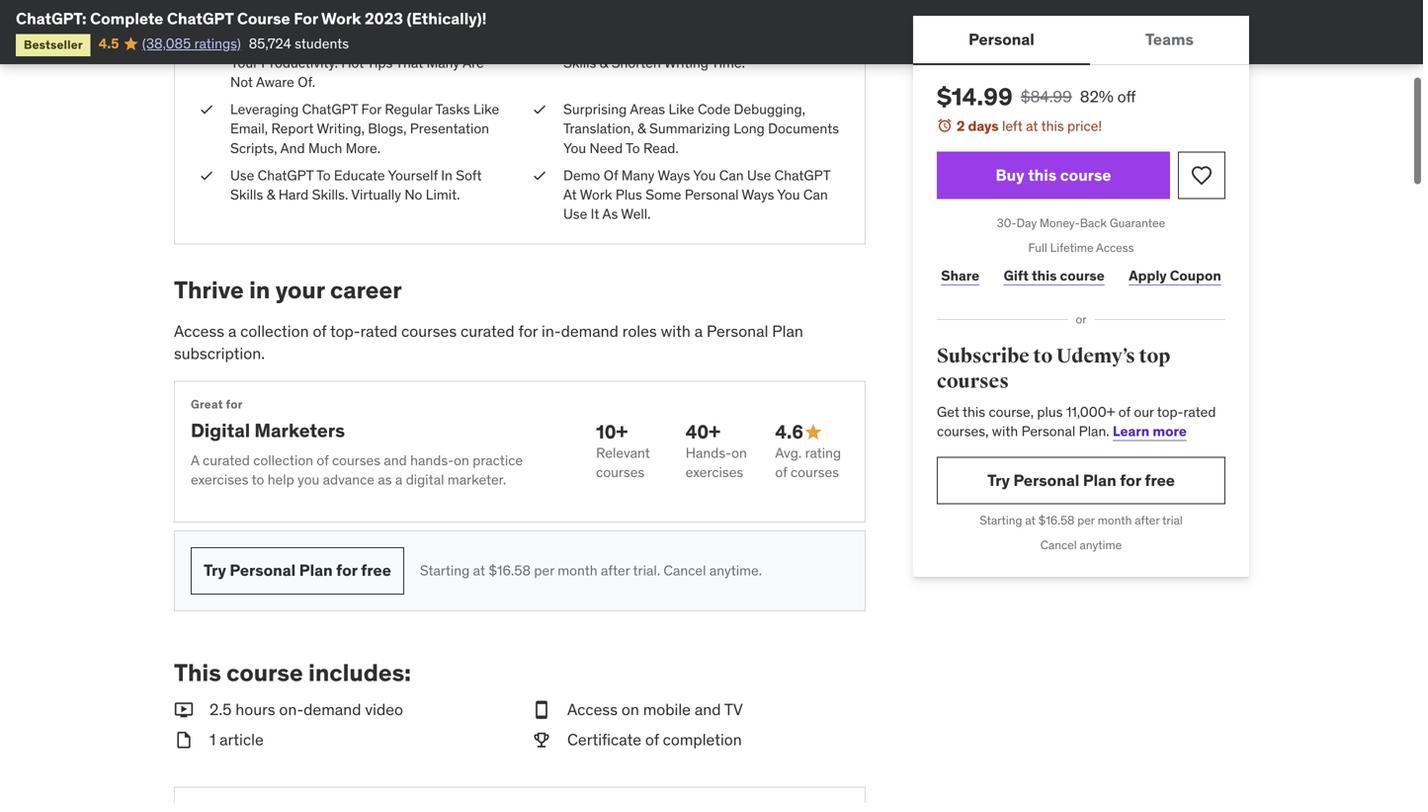 Task type: vqa. For each thing, say whether or not it's contained in the screenshot.
the left curated
yes



Task type: describe. For each thing, give the bounding box(es) containing it.
great
[[191, 397, 223, 412]]

as
[[603, 205, 618, 223]]

presentation
[[410, 120, 489, 138]]

access for access on mobile and tv
[[567, 700, 618, 720]]

1 horizontal spatial try personal plan for free link
[[937, 457, 1226, 505]]

much
[[308, 139, 342, 157]]

alarm image
[[937, 118, 953, 133]]

read.
[[644, 139, 679, 157]]

top- inside the 'access a collection of top-rated courses curated for in-demand roles with a personal plan subscription.'
[[330, 321, 360, 342]]

yourself
[[388, 167, 438, 184]]

try personal plan for free for right try personal plan for free link
[[988, 470, 1175, 491]]

full
[[1029, 240, 1048, 255]]

1 horizontal spatial writing
[[762, 34, 807, 52]]

for down the advance
[[336, 561, 358, 581]]

of down access on mobile and tv
[[645, 730, 659, 750]]

your
[[276, 276, 325, 305]]

completion
[[663, 730, 742, 750]]

gift this course link
[[1000, 256, 1109, 296]]

small image for access on mobile and tv
[[532, 700, 552, 722]]

course for gift this course
[[1060, 267, 1105, 285]]

access a collection of top-rated courses curated for in-demand roles with a personal plan subscription.
[[174, 321, 804, 364]]

anytime
[[1080, 538, 1122, 553]]

writing,
[[317, 120, 365, 138]]

aware
[[256, 73, 294, 91]]

plus
[[1037, 403, 1063, 421]]

collection inside the 'access a collection of top-rated courses curated for in-demand roles with a personal plan subscription.'
[[240, 321, 309, 342]]

demo
[[564, 167, 600, 184]]

day
[[1017, 216, 1037, 231]]

surprising areas like code debugging, translation, & summarizing long documents you need to read.
[[564, 100, 839, 157]]

at
[[564, 186, 577, 204]]

10+ relevant courses
[[596, 420, 650, 481]]

or
[[1076, 312, 1087, 327]]

dramatically
[[346, 34, 422, 52]]

of inside get this course, plus 11,000+ of our top-rated courses, with personal plan.
[[1119, 403, 1131, 421]]

4.6
[[775, 420, 804, 444]]

for inside leveraging chatgpt for regular tasks like email, report writing, blogs, presentation scripts, and much more.
[[361, 100, 382, 118]]

chatgpt:
[[16, 8, 87, 29]]

access on mobile and tv
[[567, 700, 743, 720]]

40+
[[686, 420, 721, 444]]

buy
[[996, 165, 1025, 185]]

access for access a collection of top-rated courses curated for in-demand roles with a personal plan subscription.
[[174, 321, 224, 342]]

students
[[295, 35, 349, 52]]

plan for right try personal plan for free link
[[1083, 470, 1117, 491]]

& inside use chatgpt to educate yourself in soft skills & hard skills. virtually no limit.
[[267, 186, 275, 204]]

practice
[[473, 452, 523, 470]]

try for right try personal plan for free link
[[988, 470, 1010, 491]]

improve
[[679, 34, 729, 52]]

using chatgpt to dramatically increase your productivity. hot tips that many are not aware of.
[[230, 34, 484, 91]]

0 horizontal spatial demand
[[304, 700, 361, 720]]

& inside using chatgpt to improve your writing skills & shorten writing time.
[[600, 54, 608, 72]]

on-
[[279, 700, 304, 720]]

hands-
[[686, 444, 732, 462]]

to inside surprising areas like code debugging, translation, & summarizing long documents you need to read.
[[626, 139, 640, 157]]

85,724
[[249, 35, 291, 52]]

use inside use chatgpt to educate yourself in soft skills & hard skills. virtually no limit.
[[230, 167, 254, 184]]

soft
[[456, 167, 482, 184]]

with inside get this course, plus 11,000+ of our top-rated courses, with personal plan.
[[992, 423, 1019, 440]]

per for trial
[[1078, 513, 1095, 528]]

after for trial.
[[601, 562, 630, 580]]

85,724 students
[[249, 35, 349, 52]]

chatgpt for using chatgpt to improve your writing skills & shorten writing time.
[[602, 34, 658, 52]]

collection inside the great for digital marketers a curated collection of courses and hands-on practice exercises to help you advance as a digital marketer.
[[253, 452, 313, 470]]

1 horizontal spatial you
[[693, 167, 716, 184]]

at for starting at $16.58 per month after trial. cancel anytime.
[[473, 562, 485, 580]]

30-
[[997, 216, 1017, 231]]

chatgpt up (38,085 ratings)
[[167, 8, 234, 29]]

hot
[[341, 54, 364, 72]]

wishlist image
[[1190, 164, 1214, 187]]

of inside the 'access a collection of top-rated courses curated for in-demand roles with a personal plan subscription.'
[[313, 321, 327, 342]]

courses inside subscribe to udemy's top courses
[[937, 370, 1009, 394]]

1 vertical spatial ways
[[742, 186, 775, 204]]

thrive in your career
[[174, 276, 402, 305]]

in
[[249, 276, 270, 305]]

need
[[590, 139, 623, 157]]

of inside the great for digital marketers a curated collection of courses and hands-on practice exercises to help you advance as a digital marketer.
[[317, 452, 329, 470]]

2
[[957, 117, 965, 135]]

this for get
[[963, 403, 986, 421]]

chatgpt: complete chatgpt course for work 2023 (ethically)!
[[16, 8, 487, 29]]

xsmall image for use
[[199, 166, 215, 185]]

advance
[[323, 471, 375, 489]]

learn more
[[1113, 423, 1187, 440]]

share
[[941, 267, 980, 285]]

for down learn in the bottom right of the page
[[1120, 470, 1142, 491]]

demand inside the 'access a collection of top-rated courses curated for in-demand roles with a personal plan subscription.'
[[561, 321, 619, 342]]

more
[[1153, 423, 1187, 440]]

thrive
[[174, 276, 244, 305]]

many inside using chatgpt to dramatically increase your productivity. hot tips that many are not aware of.
[[427, 54, 460, 72]]

hands-
[[410, 452, 454, 470]]

month for trial
[[1098, 513, 1132, 528]]

at for starting at $16.58 per month after trial cancel anytime
[[1026, 513, 1036, 528]]

certificate
[[567, 730, 642, 750]]

your inside using chatgpt to dramatically increase your productivity. hot tips that many are not aware of.
[[230, 54, 258, 72]]

using chatgpt to improve your writing skills & shorten writing time.
[[564, 34, 807, 72]]

complete
[[90, 8, 163, 29]]

course,
[[989, 403, 1034, 421]]

chatgpt for using chatgpt to dramatically increase your productivity. hot tips that many are not aware of.
[[269, 34, 325, 52]]

tasks
[[435, 100, 470, 118]]

xsmall image for surprising
[[532, 100, 548, 119]]

personal inside get this course, plus 11,000+ of our top-rated courses, with personal plan.
[[1022, 423, 1076, 440]]

documents
[[768, 120, 839, 138]]

this
[[174, 658, 221, 688]]

0 horizontal spatial a
[[228, 321, 237, 342]]

in-
[[542, 321, 561, 342]]

learn
[[1113, 423, 1150, 440]]

xsmall image for leveraging
[[199, 100, 215, 119]]

this for gift
[[1032, 267, 1057, 285]]

1 horizontal spatial use
[[564, 205, 588, 223]]

skills.
[[312, 186, 348, 204]]

to for productivity.
[[328, 34, 342, 52]]

courses inside the great for digital marketers a curated collection of courses and hands-on practice exercises to help you advance as a digital marketer.
[[332, 452, 381, 470]]

shorten
[[612, 54, 661, 72]]

to for skills
[[661, 34, 675, 52]]

marketers
[[254, 419, 345, 443]]

plan.
[[1079, 423, 1110, 440]]

personal inside the 'access a collection of top-rated courses curated for in-demand roles with a personal plan subscription.'
[[707, 321, 769, 342]]

2 horizontal spatial a
[[695, 321, 703, 342]]

teams
[[1146, 29, 1194, 49]]

try personal plan for free for try personal plan for free link in the thrive in your career 'element'
[[204, 561, 391, 581]]

small image inside the thrive in your career 'element'
[[804, 423, 824, 442]]

try for try personal plan for free link in the thrive in your career 'element'
[[204, 561, 226, 581]]

(ethically)!
[[407, 8, 487, 29]]

translation,
[[564, 120, 634, 138]]

82%
[[1080, 87, 1114, 107]]

that
[[396, 54, 423, 72]]

plan for try personal plan for free link in the thrive in your career 'element'
[[299, 561, 333, 581]]

plan inside the 'access a collection of top-rated courses curated for in-demand roles with a personal plan subscription.'
[[772, 321, 804, 342]]

month for trial.
[[558, 562, 598, 580]]

includes:
[[308, 658, 411, 688]]

starting at $16.58 per month after trial cancel anytime
[[980, 513, 1183, 553]]

to inside subscribe to udemy's top courses
[[1034, 345, 1053, 369]]

starting for starting at $16.58 per month after trial. cancel anytime.
[[420, 562, 470, 580]]

using for productivity.
[[230, 34, 266, 52]]

areas
[[630, 100, 665, 118]]

skills inside use chatgpt to educate yourself in soft skills & hard skills. virtually no limit.
[[230, 186, 263, 204]]

0 horizontal spatial can
[[720, 167, 744, 184]]

apply coupon button
[[1125, 256, 1226, 296]]

top- inside get this course, plus 11,000+ of our top-rated courses, with personal plan.
[[1157, 403, 1184, 421]]

1 vertical spatial can
[[804, 186, 828, 204]]

personal up starting at $16.58 per month after trial cancel anytime
[[1014, 470, 1080, 491]]

like inside leveraging chatgpt for regular tasks like email, report writing, blogs, presentation scripts, and much more.
[[474, 100, 499, 118]]

1 horizontal spatial on
[[622, 700, 639, 720]]

of
[[604, 167, 618, 184]]

ratings)
[[194, 35, 241, 52]]

& inside surprising areas like code debugging, translation, & summarizing long documents you need to read.
[[638, 120, 646, 138]]

time.
[[712, 54, 745, 72]]

some
[[646, 186, 682, 204]]

to for soft
[[316, 167, 331, 184]]

$16.58 for starting at $16.58 per month after trial cancel anytime
[[1039, 513, 1075, 528]]

chatgpt for leveraging chatgpt for regular tasks like email, report writing, blogs, presentation scripts, and much more.
[[302, 100, 358, 118]]

left
[[1002, 117, 1023, 135]]

gift this course
[[1004, 267, 1105, 285]]



Task type: locate. For each thing, give the bounding box(es) containing it.
month left the 'trial.'
[[558, 562, 598, 580]]

1 vertical spatial try personal plan for free link
[[191, 547, 404, 595]]

share button
[[937, 256, 984, 296]]

bestseller
[[24, 37, 83, 52]]

0 horizontal spatial try
[[204, 561, 226, 581]]

trial.
[[633, 562, 660, 580]]

1 horizontal spatial a
[[395, 471, 403, 489]]

1 vertical spatial free
[[361, 561, 391, 581]]

personal right roles
[[707, 321, 769, 342]]

1 vertical spatial month
[[558, 562, 598, 580]]

curated down digital
[[203, 452, 250, 470]]

this down $84.99
[[1042, 117, 1064, 135]]

a inside the great for digital marketers a curated collection of courses and hands-on practice exercises to help you advance as a digital marketer.
[[395, 471, 403, 489]]

learn more link
[[1113, 423, 1187, 440]]

access inside 30-day money-back guarantee full lifetime access
[[1097, 240, 1134, 255]]

writing up debugging,
[[762, 34, 807, 52]]

subscribe
[[937, 345, 1030, 369]]

1 horizontal spatial try
[[988, 470, 1010, 491]]

many up plus
[[622, 167, 655, 184]]

more.
[[346, 139, 381, 157]]

1 horizontal spatial &
[[600, 54, 608, 72]]

chatgpt up productivity.
[[269, 34, 325, 52]]

on left avg.
[[732, 444, 747, 462]]

1 vertical spatial plan
[[1083, 470, 1117, 491]]

1 horizontal spatial free
[[1145, 470, 1175, 491]]

course down lifetime
[[1060, 267, 1105, 285]]

0 horizontal spatial work
[[321, 8, 361, 29]]

courses inside the 'access a collection of top-rated courses curated for in-demand roles with a personal plan subscription.'
[[401, 321, 457, 342]]

collection down thrive in your career
[[240, 321, 309, 342]]

2 vertical spatial you
[[777, 186, 800, 204]]

avg.
[[775, 444, 802, 462]]

courses down subscribe
[[937, 370, 1009, 394]]

apply
[[1129, 267, 1167, 285]]

rated inside the 'access a collection of top-rated courses curated for in-demand roles with a personal plan subscription.'
[[360, 321, 398, 342]]

month inside the thrive in your career 'element'
[[558, 562, 598, 580]]

xsmall image for demo
[[532, 166, 548, 185]]

try inside the thrive in your career 'element'
[[204, 561, 226, 581]]

use left it
[[564, 205, 588, 223]]

course inside gift this course link
[[1060, 267, 1105, 285]]

1 article
[[210, 730, 264, 750]]

personal right some
[[685, 186, 739, 204]]

1 horizontal spatial plan
[[772, 321, 804, 342]]

can down documents
[[804, 186, 828, 204]]

2 vertical spatial access
[[567, 700, 618, 720]]

1 horizontal spatial and
[[695, 700, 721, 720]]

month up anytime
[[1098, 513, 1132, 528]]

xsmall image for using
[[199, 34, 215, 53]]

0 vertical spatial rated
[[360, 321, 398, 342]]

1 vertical spatial cancel
[[664, 562, 706, 580]]

your inside using chatgpt to improve your writing skills & shorten writing time.
[[732, 34, 759, 52]]

cancel for anytime.
[[664, 562, 706, 580]]

course
[[237, 8, 290, 29]]

not
[[230, 73, 253, 91]]

1 horizontal spatial access
[[567, 700, 618, 720]]

for
[[294, 8, 318, 29], [361, 100, 382, 118]]

this for buy
[[1028, 165, 1057, 185]]

0 horizontal spatial for
[[294, 8, 318, 29]]

0 horizontal spatial plan
[[299, 561, 333, 581]]

1 horizontal spatial skills
[[564, 54, 596, 72]]

this up courses,
[[963, 403, 986, 421]]

0 vertical spatial for
[[294, 8, 318, 29]]

virtually
[[351, 186, 401, 204]]

chatgpt inside demo of many ways you can use chatgpt at work plus some personal ways you can use it as well.
[[775, 167, 831, 184]]

chatgpt for use chatgpt to educate yourself in soft skills & hard skills. virtually no limit.
[[258, 167, 314, 184]]

summarizing
[[650, 120, 731, 138]]

try personal plan for free inside the thrive in your career 'element'
[[204, 561, 391, 581]]

at inside starting at $16.58 per month after trial cancel anytime
[[1026, 513, 1036, 528]]

1 horizontal spatial with
[[992, 423, 1019, 440]]

teams button
[[1090, 16, 1250, 63]]

0 vertical spatial curated
[[461, 321, 515, 342]]

of left the our
[[1119, 403, 1131, 421]]

small image for certificate of completion
[[532, 730, 552, 752]]

using up surprising
[[564, 34, 599, 52]]

a
[[191, 452, 199, 470]]

can down long at the right top of page
[[720, 167, 744, 184]]

chatgpt inside using chatgpt to dramatically increase your productivity. hot tips that many are not aware of.
[[269, 34, 325, 52]]

1 vertical spatial skills
[[230, 186, 263, 204]]

ways up some
[[658, 167, 690, 184]]

with right roles
[[661, 321, 691, 342]]

starting down digital
[[420, 562, 470, 580]]

of.
[[298, 73, 316, 91]]

of inside avg. rating of courses
[[775, 464, 788, 481]]

chatgpt up writing,
[[302, 100, 358, 118]]

to up skills.
[[316, 167, 331, 184]]

course up hours
[[227, 658, 303, 688]]

0 vertical spatial cancel
[[1041, 538, 1077, 553]]

$16.58 inside the thrive in your career 'element'
[[489, 562, 531, 580]]

your
[[732, 34, 759, 52], [230, 54, 258, 72]]

surprising
[[564, 100, 627, 118]]

leveraging
[[230, 100, 299, 118]]

0 vertical spatial ways
[[658, 167, 690, 184]]

hours
[[236, 700, 275, 720]]

use down 'scripts,'
[[230, 167, 254, 184]]

small image
[[804, 423, 824, 442], [174, 700, 194, 722], [532, 730, 552, 752]]

writing down improve
[[664, 54, 709, 72]]

to inside using chatgpt to dramatically increase your productivity. hot tips that many are not aware of.
[[328, 34, 342, 52]]

0 vertical spatial $16.58
[[1039, 513, 1075, 528]]

$16.58
[[1039, 513, 1075, 528], [489, 562, 531, 580]]

xsmall image left surprising
[[532, 100, 548, 119]]

1 vertical spatial course
[[1060, 267, 1105, 285]]

1 vertical spatial at
[[1026, 513, 1036, 528]]

small image for 2.5 hours on-demand video
[[174, 700, 194, 722]]

1 vertical spatial collection
[[253, 452, 313, 470]]

1 horizontal spatial like
[[669, 100, 695, 118]]

1 horizontal spatial try personal plan for free
[[988, 470, 1175, 491]]

1 vertical spatial demand
[[304, 700, 361, 720]]

2 xsmall image from the top
[[199, 166, 215, 185]]

tv
[[725, 700, 743, 720]]

1 horizontal spatial exercises
[[686, 464, 744, 481]]

after inside the thrive in your career 'element'
[[601, 562, 630, 580]]

1 vertical spatial you
[[693, 167, 716, 184]]

1 vertical spatial xsmall image
[[199, 166, 215, 185]]

after for trial
[[1135, 513, 1160, 528]]

chatgpt up hard
[[258, 167, 314, 184]]

2 horizontal spatial small image
[[804, 423, 824, 442]]

plus
[[616, 186, 642, 204]]

1 vertical spatial to
[[252, 471, 264, 489]]

per inside the thrive in your career 'element'
[[534, 562, 555, 580]]

after
[[1135, 513, 1160, 528], [601, 562, 630, 580]]

starting inside the thrive in your career 'element'
[[420, 562, 470, 580]]

rated down career
[[360, 321, 398, 342]]

you down documents
[[777, 186, 800, 204]]

courses inside avg. rating of courses
[[791, 464, 839, 481]]

1 vertical spatial per
[[534, 562, 555, 580]]

0 vertical spatial plan
[[772, 321, 804, 342]]

your up not
[[230, 54, 258, 72]]

2 days left at this price!
[[957, 117, 1102, 135]]

report
[[271, 120, 314, 138]]

after left the 'trial.'
[[601, 562, 630, 580]]

0 horizontal spatial cancel
[[664, 562, 706, 580]]

1 horizontal spatial work
[[580, 186, 612, 204]]

starting
[[980, 513, 1023, 528], [420, 562, 470, 580]]

on inside the great for digital marketers a curated collection of courses and hands-on practice exercises to help you advance as a digital marketer.
[[454, 452, 469, 470]]

exercises inside the great for digital marketers a curated collection of courses and hands-on practice exercises to help you advance as a digital marketer.
[[191, 471, 249, 489]]

to right the need
[[626, 139, 640, 157]]

1 horizontal spatial your
[[732, 34, 759, 52]]

free for try personal plan for free link in the thrive in your career 'element'
[[361, 561, 391, 581]]

1 vertical spatial small image
[[174, 700, 194, 722]]

top- down career
[[330, 321, 360, 342]]

video
[[365, 700, 403, 720]]

on inside 40+ hands-on exercises
[[732, 444, 747, 462]]

courses down relevant
[[596, 464, 645, 481]]

can
[[720, 167, 744, 184], [804, 186, 828, 204]]

of down avg.
[[775, 464, 788, 481]]

for left in-
[[519, 321, 538, 342]]

2 horizontal spatial on
[[732, 444, 747, 462]]

for up blogs,
[[361, 100, 382, 118]]

for inside the 'access a collection of top-rated courses curated for in-demand roles with a personal plan subscription.'
[[519, 321, 538, 342]]

courses down career
[[401, 321, 457, 342]]

after inside starting at $16.58 per month after trial cancel anytime
[[1135, 513, 1160, 528]]

this inside get this course, plus 11,000+ of our top-rated courses, with personal plan.
[[963, 403, 986, 421]]

2 using from the left
[[564, 34, 599, 52]]

a right as
[[395, 471, 403, 489]]

courses
[[401, 321, 457, 342], [937, 370, 1009, 394], [332, 452, 381, 470], [596, 464, 645, 481], [791, 464, 839, 481]]

on
[[732, 444, 747, 462], [454, 452, 469, 470], [622, 700, 639, 720]]

days
[[968, 117, 999, 135]]

0 horizontal spatial per
[[534, 562, 555, 580]]

0 horizontal spatial using
[[230, 34, 266, 52]]

skills up surprising
[[564, 54, 596, 72]]

exercises down a
[[191, 471, 249, 489]]

1 vertical spatial for
[[361, 100, 382, 118]]

1 horizontal spatial month
[[1098, 513, 1132, 528]]

and
[[384, 452, 407, 470], [695, 700, 721, 720]]

4.5
[[99, 35, 119, 52]]

access up "subscription."
[[174, 321, 224, 342]]

price!
[[1068, 117, 1102, 135]]

1 vertical spatial try
[[204, 561, 226, 581]]

many inside demo of many ways you can use chatgpt at work plus some personal ways you can use it as well.
[[622, 167, 655, 184]]

personal up $14.99
[[969, 29, 1035, 49]]

at inside the thrive in your career 'element'
[[473, 562, 485, 580]]

of up you
[[317, 452, 329, 470]]

using for skills
[[564, 34, 599, 52]]

0 vertical spatial many
[[427, 54, 460, 72]]

0 horizontal spatial with
[[661, 321, 691, 342]]

2 horizontal spatial plan
[[1083, 470, 1117, 491]]

per for trial.
[[534, 562, 555, 580]]

$14.99 $84.99 82% off
[[937, 82, 1136, 112]]

work inside demo of many ways you can use chatgpt at work plus some personal ways you can use it as well.
[[580, 186, 612, 204]]

leveraging chatgpt for regular tasks like email, report writing, blogs, presentation scripts, and much more.
[[230, 100, 499, 157]]

1 horizontal spatial many
[[622, 167, 655, 184]]

skills
[[564, 54, 596, 72], [230, 186, 263, 204]]

for right great
[[226, 397, 243, 412]]

it
[[591, 205, 600, 223]]

try personal plan for free link down you
[[191, 547, 404, 595]]

1 like from the left
[[474, 100, 499, 118]]

course inside buy this course button
[[1061, 165, 1112, 185]]

you up demo
[[564, 139, 586, 157]]

rated up "more"
[[1184, 403, 1216, 421]]

0 vertical spatial at
[[1026, 117, 1039, 135]]

personal inside button
[[969, 29, 1035, 49]]

use
[[230, 167, 254, 184], [747, 167, 771, 184], [564, 205, 588, 223]]

a up "subscription."
[[228, 321, 237, 342]]

on up marketer.
[[454, 452, 469, 470]]

work
[[321, 8, 361, 29], [580, 186, 612, 204]]

xsmall image left demo
[[532, 166, 548, 185]]

0 vertical spatial starting
[[980, 513, 1023, 528]]

writing
[[762, 34, 807, 52], [664, 54, 709, 72]]

& left hard
[[267, 186, 275, 204]]

0 horizontal spatial after
[[601, 562, 630, 580]]

try personal plan for free down plan. at the bottom of page
[[988, 470, 1175, 491]]

0 horizontal spatial &
[[267, 186, 275, 204]]

month inside starting at $16.58 per month after trial cancel anytime
[[1098, 513, 1132, 528]]

to inside the great for digital marketers a curated collection of courses and hands-on practice exercises to help you advance as a digital marketer.
[[252, 471, 264, 489]]

1 vertical spatial rated
[[1184, 403, 1216, 421]]

1 vertical spatial work
[[580, 186, 612, 204]]

xsmall image right (38,085
[[199, 34, 215, 53]]

courses up the advance
[[332, 452, 381, 470]]

use down long at the right top of page
[[747, 167, 771, 184]]

demo of many ways you can use chatgpt at work plus some personal ways you can use it as well.
[[564, 167, 831, 223]]

0 horizontal spatial starting
[[420, 562, 470, 580]]

0 horizontal spatial access
[[174, 321, 224, 342]]

to inside use chatgpt to educate yourself in soft skills & hard skills. virtually no limit.
[[316, 167, 331, 184]]

well.
[[621, 205, 651, 223]]

0 horizontal spatial rated
[[360, 321, 398, 342]]

2 horizontal spatial &
[[638, 120, 646, 138]]

1 horizontal spatial after
[[1135, 513, 1160, 528]]

lifetime
[[1051, 240, 1094, 255]]

courses inside 10+ relevant courses
[[596, 464, 645, 481]]

collection up help
[[253, 452, 313, 470]]

like up summarizing
[[669, 100, 695, 118]]

debugging,
[[734, 100, 806, 118]]

chatgpt up shorten
[[602, 34, 658, 52]]

exercises down hands-
[[686, 464, 744, 481]]

many down increase
[[427, 54, 460, 72]]

at
[[1026, 117, 1039, 135], [1026, 513, 1036, 528], [473, 562, 485, 580]]

1 horizontal spatial ways
[[742, 186, 775, 204]]

your up time.
[[732, 34, 759, 52]]

0 vertical spatial course
[[1061, 165, 1112, 185]]

of down your
[[313, 321, 327, 342]]

thrive in your career element
[[174, 276, 866, 612]]

ways down long at the right top of page
[[742, 186, 775, 204]]

exercises inside 40+ hands-on exercises
[[686, 464, 744, 481]]

using down chatgpt: complete chatgpt course for work 2023 (ethically)!
[[230, 34, 266, 52]]

apply coupon
[[1129, 267, 1222, 285]]

skills inside using chatgpt to improve your writing skills & shorten writing time.
[[564, 54, 596, 72]]

guarantee
[[1110, 216, 1166, 231]]

tab list
[[914, 16, 1250, 65]]

2.5 hours on-demand video
[[210, 700, 403, 720]]

work up it
[[580, 186, 612, 204]]

buy this course
[[996, 165, 1112, 185]]

cancel inside the thrive in your career 'element'
[[664, 562, 706, 580]]

starting inside starting at $16.58 per month after trial cancel anytime
[[980, 513, 1023, 528]]

like inside surprising areas like code debugging, translation, & summarizing long documents you need to read.
[[669, 100, 695, 118]]

like
[[474, 100, 499, 118], [669, 100, 695, 118]]

cancel
[[1041, 538, 1077, 553], [664, 562, 706, 580]]

course up back
[[1061, 165, 1112, 185]]

udemy's
[[1057, 345, 1136, 369]]

productivity.
[[261, 54, 338, 72]]

a right roles
[[695, 321, 703, 342]]

access inside the 'access a collection of top-rated courses curated for in-demand roles with a personal plan subscription.'
[[174, 321, 224, 342]]

$14.99
[[937, 82, 1013, 112]]

try personal plan for free link down plan. at the bottom of page
[[937, 457, 1226, 505]]

1 vertical spatial many
[[622, 167, 655, 184]]

and inside the great for digital marketers a curated collection of courses and hands-on practice exercises to help you advance as a digital marketer.
[[384, 452, 407, 470]]

rated inside get this course, plus 11,000+ of our top-rated courses, with personal plan.
[[1184, 403, 1216, 421]]

1 xsmall image from the top
[[199, 100, 215, 119]]

1 horizontal spatial for
[[361, 100, 382, 118]]

starting for starting at $16.58 per month after trial cancel anytime
[[980, 513, 1023, 528]]

with inside the 'access a collection of top-rated courses curated for in-demand roles with a personal plan subscription.'
[[661, 321, 691, 342]]

& down areas
[[638, 120, 646, 138]]

chatgpt inside using chatgpt to improve your writing skills & shorten writing time.
[[602, 34, 658, 52]]

0 horizontal spatial use
[[230, 167, 254, 184]]

rated
[[360, 321, 398, 342], [1184, 403, 1216, 421]]

2 vertical spatial plan
[[299, 561, 333, 581]]

small image left certificate
[[532, 730, 552, 752]]

to inside using chatgpt to improve your writing skills & shorten writing time.
[[661, 34, 675, 52]]

try personal plan for free link inside the thrive in your career 'element'
[[191, 547, 404, 595]]

to up hot
[[328, 34, 342, 52]]

0 vertical spatial collection
[[240, 321, 309, 342]]

small image left "2.5"
[[174, 700, 194, 722]]

trial
[[1163, 513, 1183, 528]]

0 vertical spatial xsmall image
[[199, 100, 215, 119]]

0 vertical spatial demand
[[561, 321, 619, 342]]

1 vertical spatial and
[[695, 700, 721, 720]]

small image for 1 article
[[174, 730, 194, 752]]

personal button
[[914, 16, 1090, 63]]

0 vertical spatial &
[[600, 54, 608, 72]]

you down surprising areas like code debugging, translation, & summarizing long documents you need to read.
[[693, 167, 716, 184]]

30-day money-back guarantee full lifetime access
[[997, 216, 1166, 255]]

2 horizontal spatial use
[[747, 167, 771, 184]]

free down as
[[361, 561, 391, 581]]

small image
[[532, 700, 552, 722], [174, 730, 194, 752]]

free for right try personal plan for free link
[[1145, 470, 1175, 491]]

2 horizontal spatial you
[[777, 186, 800, 204]]

and left tv
[[695, 700, 721, 720]]

0 vertical spatial xsmall image
[[199, 34, 215, 53]]

2 like from the left
[[669, 100, 695, 118]]

personal down plus
[[1022, 423, 1076, 440]]

email,
[[230, 120, 268, 138]]

courses down rating
[[791, 464, 839, 481]]

using inside using chatgpt to dramatically increase your productivity. hot tips that many are not aware of.
[[230, 34, 266, 52]]

1 vertical spatial $16.58
[[489, 562, 531, 580]]

xsmall image
[[199, 34, 215, 53], [532, 100, 548, 119], [532, 166, 548, 185]]

1 vertical spatial curated
[[203, 452, 250, 470]]

1 vertical spatial xsmall image
[[532, 100, 548, 119]]

month
[[1098, 513, 1132, 528], [558, 562, 598, 580]]

course
[[1061, 165, 1112, 185], [1060, 267, 1105, 285], [227, 658, 303, 688]]

coupon
[[1170, 267, 1222, 285]]

money-
[[1040, 216, 1080, 231]]

1 vertical spatial writing
[[664, 54, 709, 72]]

course for buy this course
[[1061, 165, 1112, 185]]

demand left roles
[[561, 321, 619, 342]]

you inside surprising areas like code debugging, translation, & summarizing long documents you need to read.
[[564, 139, 586, 157]]

1 horizontal spatial can
[[804, 186, 828, 204]]

tab list containing personal
[[914, 16, 1250, 65]]

a
[[228, 321, 237, 342], [695, 321, 703, 342], [395, 471, 403, 489]]

cancel for anytime
[[1041, 538, 1077, 553]]

chatgpt inside leveraging chatgpt for regular tasks like email, report writing, blogs, presentation scripts, and much more.
[[302, 100, 358, 118]]

top-
[[330, 321, 360, 342], [1157, 403, 1184, 421]]

marketer.
[[448, 471, 506, 489]]

certificate of completion
[[567, 730, 742, 750]]

2 vertical spatial course
[[227, 658, 303, 688]]

for inside the great for digital marketers a curated collection of courses and hands-on practice exercises to help you advance as a digital marketer.
[[226, 397, 243, 412]]

as
[[378, 471, 392, 489]]

xsmall image
[[199, 100, 215, 119], [199, 166, 215, 185]]

our
[[1134, 403, 1154, 421]]

this right gift on the right top of the page
[[1032, 267, 1057, 285]]

buy this course button
[[937, 152, 1171, 199]]

2 vertical spatial &
[[267, 186, 275, 204]]

40+ hands-on exercises
[[686, 420, 747, 481]]

this course includes:
[[174, 658, 411, 688]]

chatgpt inside use chatgpt to educate yourself in soft skills & hard skills. virtually no limit.
[[258, 167, 314, 184]]

and up as
[[384, 452, 407, 470]]

this inside button
[[1028, 165, 1057, 185]]

$16.58 for starting at $16.58 per month after trial. cancel anytime.
[[489, 562, 531, 580]]

using inside using chatgpt to improve your writing skills & shorten writing time.
[[564, 34, 599, 52]]

chatgpt down documents
[[775, 167, 831, 184]]

free inside the thrive in your career 'element'
[[361, 561, 391, 581]]

cancel right the 'trial.'
[[664, 562, 706, 580]]

personal down help
[[230, 561, 296, 581]]

this right buy
[[1028, 165, 1057, 185]]

personal inside demo of many ways you can use chatgpt at work plus some personal ways you can use it as well.
[[685, 186, 739, 204]]

with
[[661, 321, 691, 342], [992, 423, 1019, 440]]

skills left hard
[[230, 186, 263, 204]]

1 vertical spatial &
[[638, 120, 646, 138]]

to left improve
[[661, 34, 675, 52]]

0 horizontal spatial skills
[[230, 186, 263, 204]]

$16.58 inside starting at $16.58 per month after trial cancel anytime
[[1039, 513, 1075, 528]]

help
[[268, 471, 294, 489]]

& left shorten
[[600, 54, 608, 72]]

of
[[313, 321, 327, 342], [1119, 403, 1131, 421], [317, 452, 329, 470], [775, 464, 788, 481], [645, 730, 659, 750]]

with down course,
[[992, 423, 1019, 440]]

0 vertical spatial month
[[1098, 513, 1132, 528]]

tips
[[367, 54, 393, 72]]

1 using from the left
[[230, 34, 266, 52]]

curated inside the 'access a collection of top-rated courses curated for in-demand roles with a personal plan subscription.'
[[461, 321, 515, 342]]

1 vertical spatial your
[[230, 54, 258, 72]]

per inside starting at $16.58 per month after trial cancel anytime
[[1078, 513, 1095, 528]]

access down back
[[1097, 240, 1134, 255]]

1 horizontal spatial rated
[[1184, 403, 1216, 421]]

cancel inside starting at $16.58 per month after trial cancel anytime
[[1041, 538, 1077, 553]]

0 horizontal spatial writing
[[664, 54, 709, 72]]

access up certificate
[[567, 700, 618, 720]]

2 horizontal spatial access
[[1097, 240, 1134, 255]]

curated inside the great for digital marketers a curated collection of courses and hands-on practice exercises to help you advance as a digital marketer.
[[203, 452, 250, 470]]

try personal plan for free down you
[[204, 561, 391, 581]]

0 vertical spatial try
[[988, 470, 1010, 491]]

courses,
[[937, 423, 989, 440]]

on left "mobile"
[[622, 700, 639, 720]]

1 vertical spatial starting
[[420, 562, 470, 580]]

per
[[1078, 513, 1095, 528], [534, 562, 555, 580]]

0 vertical spatial writing
[[762, 34, 807, 52]]

subscribe to udemy's top courses
[[937, 345, 1171, 394]]



